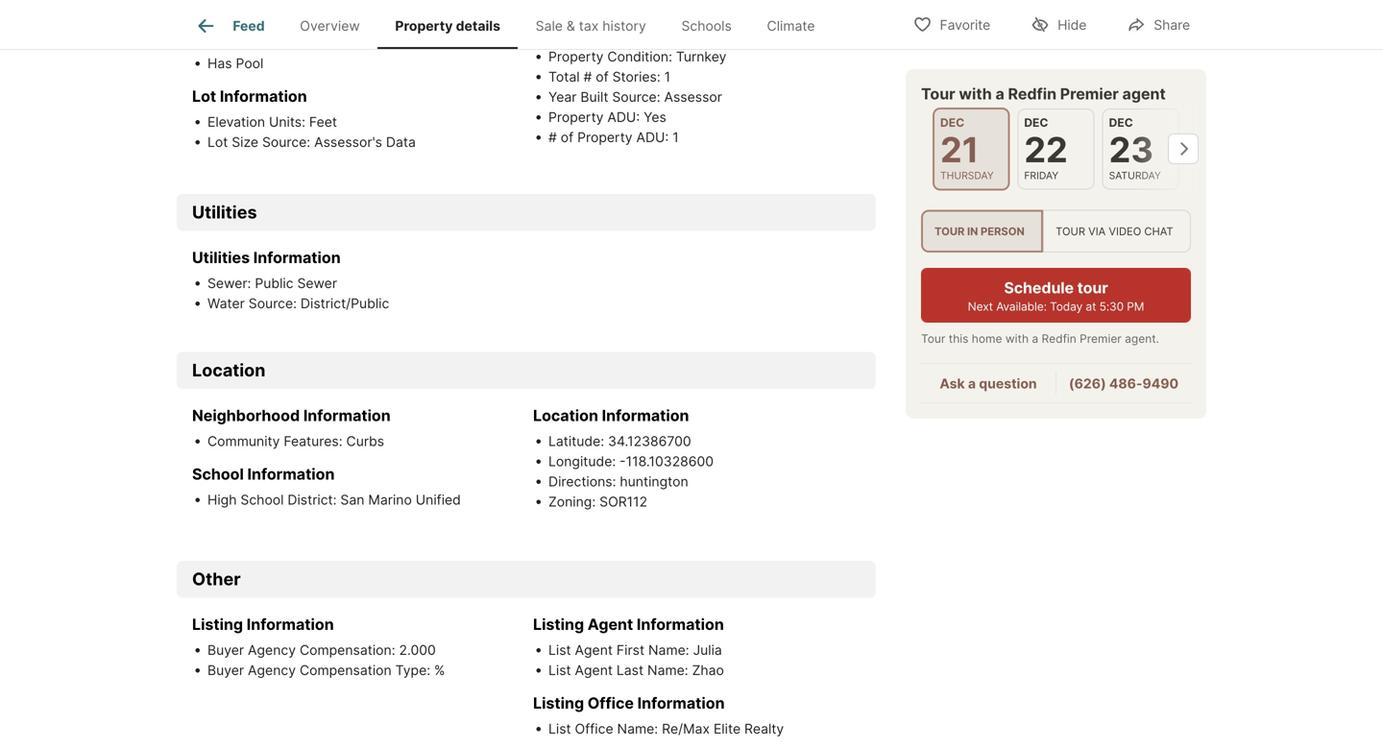 Task type: describe. For each thing, give the bounding box(es) containing it.
property details
[[395, 18, 501, 34]]

listing for listing agent information
[[533, 615, 584, 634]]

information for listing
[[247, 615, 334, 634]]

information inside listing agent information list agent first name: julia list agent last name: zhao
[[637, 615, 724, 634]]

0 horizontal spatial #
[[549, 129, 557, 145]]

tax
[[579, 18, 599, 34]]

elevation
[[208, 114, 265, 130]]

year
[[549, 89, 577, 105]]

0 vertical spatial premier
[[1060, 85, 1119, 103]]

assessor's
[[314, 134, 382, 150]]

realty
[[745, 721, 784, 737]]

2 buyer from the top
[[208, 662, 244, 679]]

2 agency from the top
[[248, 662, 296, 679]]

sewer:
[[208, 275, 251, 292]]

agent.
[[1125, 332, 1160, 346]]

agent
[[1123, 85, 1166, 103]]

data
[[386, 134, 416, 150]]

1 vertical spatial of
[[561, 129, 574, 145]]

source: inside utilities information sewer: public sewer water source: district/public
[[249, 295, 297, 312]]

0 vertical spatial adu:
[[608, 109, 640, 125]]

2 vertical spatial agent
[[575, 662, 613, 679]]

video
[[1109, 225, 1142, 238]]

compensation
[[300, 662, 392, 679]]

saturday
[[1109, 170, 1161, 182]]

zhao
[[692, 662, 724, 679]]

high
[[208, 492, 237, 508]]

1 vertical spatial adu:
[[637, 129, 669, 145]]

yes
[[644, 109, 667, 125]]

tour this home with a redfin premier agent.
[[921, 332, 1160, 346]]

features: for information
[[284, 433, 343, 450]]

julia
[[693, 642, 722, 659]]

utilities for utilities information sewer: public sewer water source: district/public
[[192, 248, 250, 267]]

source: down stories:
[[612, 89, 661, 105]]

property down year
[[549, 109, 604, 125]]

climate tab
[[750, 3, 833, 49]]

1 vertical spatial lot
[[208, 134, 228, 150]]

0 vertical spatial school
[[192, 465, 244, 484]]

0 horizontal spatial pool
[[208, 35, 235, 51]]

0 vertical spatial lot
[[192, 87, 216, 106]]

person
[[981, 225, 1025, 238]]

dec 21 thursday
[[941, 116, 994, 182]]

friday
[[1024, 170, 1059, 182]]

location information latitude: 34.12386700 longitude: -118.10328600 directions: huntington zoning: sor112
[[533, 406, 714, 510]]

size
[[232, 134, 258, 150]]

1 vertical spatial agent
[[575, 642, 613, 659]]

schedule tour next available: today at 5:30 pm
[[968, 279, 1145, 314]]

listing agent information list agent first name: julia list agent last name: zhao
[[533, 615, 724, 679]]

-
[[620, 453, 626, 470]]

22
[[1024, 129, 1068, 171]]

san
[[341, 492, 365, 508]]

21
[[941, 129, 979, 171]]

neighborhood information community features: curbs
[[192, 406, 391, 450]]

information for lot
[[220, 87, 307, 106]]

0 horizontal spatial a
[[968, 376, 976, 392]]

34.12386700
[[608, 433, 691, 450]]

information for utilities
[[253, 248, 341, 267]]

ask
[[940, 376, 965, 392]]

directions:
[[549, 474, 616, 490]]

schools tab
[[664, 3, 750, 49]]

1 vertical spatial premier
[[1080, 332, 1122, 346]]

next image
[[1168, 134, 1199, 164]]

feed link
[[194, 14, 265, 37]]

tour
[[1078, 279, 1108, 298]]

2 has from the top
[[208, 55, 232, 71]]

tour for tour this home with a redfin premier agent.
[[921, 332, 946, 346]]

tour for tour via video chat
[[1056, 225, 1086, 238]]

dec for 23
[[1109, 116, 1133, 130]]

dec for 22
[[1024, 116, 1049, 130]]

23
[[1109, 129, 1154, 171]]

0 vertical spatial office
[[588, 694, 634, 713]]

dec 23 saturday
[[1109, 116, 1161, 182]]

compensation:
[[300, 642, 395, 659]]

(626)
[[1069, 376, 1106, 392]]

5:30
[[1100, 300, 1124, 314]]

turnkey
[[676, 48, 727, 65]]

property details tab
[[378, 3, 518, 49]]

schedule
[[1004, 279, 1074, 298]]

taped
[[675, 8, 715, 24]]

information for neighborhood
[[303, 406, 391, 425]]

curbs
[[346, 433, 384, 450]]

in
[[967, 225, 978, 238]]

today
[[1050, 300, 1083, 314]]

living area source: taped parcel number: 5331027002 property condition: turnkey total # of stories: 1 year built source: assessor property adu: yes # of property adu: 1
[[549, 8, 731, 145]]

property down parcel
[[549, 48, 604, 65]]

assessor
[[664, 89, 722, 105]]

listing information buyer agency compensation: 2.000 buyer agency compensation type: %
[[192, 615, 445, 679]]

elite
[[714, 721, 741, 737]]

latitude:
[[549, 433, 604, 450]]

1 vertical spatial with
[[1006, 332, 1029, 346]]

parcel
[[549, 28, 588, 45]]

dec 22 friday
[[1024, 116, 1068, 182]]

0 vertical spatial 1
[[665, 69, 671, 85]]

source: inside "lot information elevation units: feet lot size source: assessor's data"
[[262, 134, 310, 150]]

dec for 21
[[941, 116, 965, 130]]

sewer
[[297, 275, 337, 292]]

pm
[[1127, 300, 1145, 314]]

available:
[[996, 300, 1047, 314]]

tour with a redfin premier agent
[[921, 85, 1166, 103]]

community
[[208, 433, 280, 450]]

overview tab
[[282, 3, 378, 49]]

huntington
[[620, 474, 689, 490]]

486-
[[1110, 376, 1143, 392]]

(626) 486-9490 link
[[1069, 376, 1179, 392]]

home
[[972, 332, 1003, 346]]

0 vertical spatial a
[[996, 85, 1005, 103]]

zoning:
[[549, 494, 596, 510]]

patio
[[236, 15, 268, 31]]

5331027002
[[650, 28, 731, 45]]

1 vertical spatial redfin
[[1042, 332, 1077, 346]]



Task type: vqa. For each thing, say whether or not it's contained in the screenshot.


Task type: locate. For each thing, give the bounding box(es) containing it.
118.10328600
[[626, 453, 714, 470]]

other
[[192, 569, 241, 590]]

thursday
[[941, 170, 994, 182]]

#
[[584, 69, 592, 85], [549, 129, 557, 145]]

features: for patio
[[239, 35, 298, 51]]

name:
[[648, 642, 689, 659], [648, 662, 689, 679], [617, 721, 658, 737]]

share
[[1154, 17, 1190, 33]]

ask a question
[[940, 376, 1037, 392]]

district/public
[[301, 295, 389, 312]]

favorite
[[940, 17, 991, 33]]

1
[[665, 69, 671, 85], [673, 129, 679, 145]]

marino
[[368, 492, 412, 508]]

location up latitude:
[[533, 406, 598, 425]]

adu: down yes
[[637, 129, 669, 145]]

0 horizontal spatial with
[[959, 85, 992, 103]]

listing inside listing office information list office name: re/max elite realty
[[533, 694, 584, 713]]

list for office
[[549, 721, 571, 737]]

premier
[[1060, 85, 1119, 103], [1080, 332, 1122, 346]]

neighborhood
[[192, 406, 300, 425]]

9490
[[1143, 376, 1179, 392]]

0 vertical spatial name:
[[648, 642, 689, 659]]

location up the neighborhood at the bottom
[[192, 360, 266, 381]]

district:
[[288, 492, 337, 508]]

1 vertical spatial school
[[241, 492, 284, 508]]

question
[[979, 376, 1037, 392]]

dec inside dec 23 saturday
[[1109, 116, 1133, 130]]

# down year
[[549, 129, 557, 145]]

next
[[968, 300, 993, 314]]

utilities inside utilities information sewer: public sewer water source: district/public
[[192, 248, 250, 267]]

climate
[[767, 18, 815, 34]]

dec up the "thursday"
[[941, 116, 965, 130]]

tour left via
[[1056, 225, 1086, 238]]

name: right first
[[648, 642, 689, 659]]

information up units:
[[220, 87, 307, 106]]

redfin down today
[[1042, 332, 1077, 346]]

agent
[[588, 615, 633, 634], [575, 642, 613, 659], [575, 662, 613, 679]]

name: left re/max
[[617, 721, 658, 737]]

1 horizontal spatial a
[[996, 85, 1005, 103]]

1 down assessor
[[673, 129, 679, 145]]

of down year
[[561, 129, 574, 145]]

information inside utilities information sewer: public sewer water source: district/public
[[253, 248, 341, 267]]

information for school
[[247, 465, 335, 484]]

longitude:
[[549, 453, 616, 470]]

2 dec from the left
[[1024, 116, 1049, 130]]

source: up the number:
[[623, 8, 671, 24]]

0 vertical spatial redfin
[[1008, 85, 1057, 103]]

private
[[302, 35, 346, 51]]

information up 34.12386700
[[602, 406, 689, 425]]

dec down tour with a redfin premier agent
[[1024, 116, 1049, 130]]

redfin
[[1008, 85, 1057, 103], [1042, 332, 1077, 346]]

1 vertical spatial 1
[[673, 129, 679, 145]]

list inside listing office information list office name: re/max elite realty
[[549, 721, 571, 737]]

lot up elevation
[[192, 87, 216, 106]]

premier down at
[[1080, 332, 1122, 346]]

1 right stories:
[[665, 69, 671, 85]]

ask a question link
[[940, 376, 1037, 392]]

tour left the this
[[921, 332, 946, 346]]

first
[[617, 642, 645, 659]]

listing inside listing agent information list agent first name: julia list agent last name: zhao
[[533, 615, 584, 634]]

1 horizontal spatial pool
[[236, 55, 264, 71]]

2 horizontal spatial a
[[1032, 332, 1039, 346]]

1 horizontal spatial with
[[1006, 332, 1029, 346]]

1 agency from the top
[[248, 642, 296, 659]]

pool
[[208, 35, 235, 51], [236, 55, 264, 71]]

location for location
[[192, 360, 266, 381]]

2 list from the top
[[549, 662, 571, 679]]

information up compensation:
[[247, 615, 334, 634]]

1 horizontal spatial location
[[533, 406, 598, 425]]

(626) 486-9490
[[1069, 376, 1179, 392]]

details
[[456, 18, 501, 34]]

information inside neighborhood information community features: curbs
[[303, 406, 391, 425]]

1 vertical spatial location
[[533, 406, 598, 425]]

2 horizontal spatial dec
[[1109, 116, 1133, 130]]

list box
[[921, 210, 1191, 253]]

information for location
[[602, 406, 689, 425]]

share button
[[1111, 4, 1207, 44]]

of up built
[[596, 69, 609, 85]]

office down listing agent information list agent first name: julia list agent last name: zhao
[[575, 721, 614, 737]]

features: inside has patio pool features: private has pool
[[239, 35, 298, 51]]

1 vertical spatial has
[[208, 55, 232, 71]]

with
[[959, 85, 992, 103], [1006, 332, 1029, 346]]

listing office information list office name: re/max elite realty
[[533, 694, 784, 737]]

1 horizontal spatial of
[[596, 69, 609, 85]]

with right home
[[1006, 332, 1029, 346]]

feed
[[233, 18, 265, 34]]

school information high school district: san marino unified
[[192, 465, 461, 508]]

chat
[[1145, 225, 1174, 238]]

source: down public
[[249, 295, 297, 312]]

re/max
[[662, 721, 710, 737]]

1 dec from the left
[[941, 116, 965, 130]]

adu:
[[608, 109, 640, 125], [637, 129, 669, 145]]

of
[[596, 69, 609, 85], [561, 129, 574, 145]]

features:
[[239, 35, 298, 51], [284, 433, 343, 450]]

name: inside listing office information list office name: re/max elite realty
[[617, 721, 658, 737]]

1 vertical spatial features:
[[284, 433, 343, 450]]

hide button
[[1015, 4, 1103, 44]]

tour up 21
[[921, 85, 956, 103]]

0 vertical spatial list
[[549, 642, 571, 659]]

agency left compensation
[[248, 662, 296, 679]]

1 utilities from the top
[[192, 202, 257, 223]]

2 vertical spatial name:
[[617, 721, 658, 737]]

property
[[395, 18, 453, 34], [549, 48, 604, 65], [549, 109, 604, 125], [577, 129, 633, 145]]

1 vertical spatial list
[[549, 662, 571, 679]]

school up high
[[192, 465, 244, 484]]

a
[[996, 85, 1005, 103], [1032, 332, 1039, 346], [968, 376, 976, 392]]

listing inside listing information buyer agency compensation: 2.000 buyer agency compensation type: %
[[192, 615, 243, 634]]

units:
[[269, 114, 305, 130]]

0 horizontal spatial of
[[561, 129, 574, 145]]

lot left size
[[208, 134, 228, 150]]

information inside listing office information list office name: re/max elite realty
[[638, 694, 725, 713]]

agent left last
[[575, 662, 613, 679]]

number:
[[592, 28, 646, 45]]

property down built
[[577, 129, 633, 145]]

tab list
[[177, 0, 848, 49]]

1 buyer from the top
[[208, 642, 244, 659]]

has patio pool features: private has pool
[[208, 15, 346, 71]]

1 horizontal spatial 1
[[673, 129, 679, 145]]

1 vertical spatial a
[[1032, 332, 1039, 346]]

1 vertical spatial #
[[549, 129, 557, 145]]

list for agent
[[549, 642, 571, 659]]

redfin up dec 22 friday
[[1008, 85, 1057, 103]]

0 vertical spatial buyer
[[208, 642, 244, 659]]

has down feed link on the left of page
[[208, 55, 232, 71]]

dec
[[941, 116, 965, 130], [1024, 116, 1049, 130], [1109, 116, 1133, 130]]

0 vertical spatial #
[[584, 69, 592, 85]]

agent up first
[[588, 615, 633, 634]]

this
[[949, 332, 969, 346]]

property inside tab
[[395, 18, 453, 34]]

schools
[[682, 18, 732, 34]]

tour left in
[[935, 225, 965, 238]]

0 horizontal spatial dec
[[941, 116, 965, 130]]

total
[[549, 69, 580, 85]]

lot information elevation units: feet lot size source: assessor's data
[[192, 87, 416, 150]]

0 horizontal spatial 1
[[665, 69, 671, 85]]

1 vertical spatial buyer
[[208, 662, 244, 679]]

stories:
[[613, 69, 661, 85]]

information inside listing information buyer agency compensation: 2.000 buyer agency compensation type: %
[[247, 615, 334, 634]]

lot
[[192, 87, 216, 106], [208, 134, 228, 150]]

1 horizontal spatial #
[[584, 69, 592, 85]]

listing for listing information
[[192, 615, 243, 634]]

3 dec from the left
[[1109, 116, 1133, 130]]

0 vertical spatial of
[[596, 69, 609, 85]]

tour via video chat
[[1056, 225, 1174, 238]]

dec inside dec 21 thursday
[[941, 116, 965, 130]]

listing
[[192, 615, 243, 634], [533, 615, 584, 634], [533, 694, 584, 713]]

0 vertical spatial has
[[208, 15, 232, 31]]

overview
[[300, 18, 360, 34]]

history
[[603, 18, 646, 34]]

living
[[549, 8, 586, 24]]

0 vertical spatial agent
[[588, 615, 633, 634]]

name: right last
[[648, 662, 689, 679]]

type:
[[395, 662, 430, 679]]

office
[[588, 694, 634, 713], [575, 721, 614, 737]]

tour in person
[[935, 225, 1025, 238]]

agent left first
[[575, 642, 613, 659]]

list box containing tour in person
[[921, 210, 1191, 253]]

tab list containing feed
[[177, 0, 848, 49]]

premier left agent
[[1060, 85, 1119, 103]]

water
[[208, 295, 245, 312]]

1 vertical spatial agency
[[248, 662, 296, 679]]

adu: left yes
[[608, 109, 640, 125]]

has
[[208, 15, 232, 31], [208, 55, 232, 71]]

utilities
[[192, 202, 257, 223], [192, 248, 250, 267]]

information up re/max
[[638, 694, 725, 713]]

0 vertical spatial with
[[959, 85, 992, 103]]

hide
[[1058, 17, 1087, 33]]

favorite button
[[897, 4, 1007, 44]]

information up district:
[[247, 465, 335, 484]]

dec inside dec 22 friday
[[1024, 116, 1049, 130]]

agency
[[248, 642, 296, 659], [248, 662, 296, 679]]

1 vertical spatial office
[[575, 721, 614, 737]]

0 vertical spatial location
[[192, 360, 266, 381]]

school right high
[[241, 492, 284, 508]]

information inside "lot information elevation units: feet lot size source: assessor's data"
[[220, 87, 307, 106]]

sale & tax history tab
[[518, 3, 664, 49]]

features: down patio
[[239, 35, 298, 51]]

0 vertical spatial features:
[[239, 35, 298, 51]]

2.000
[[399, 642, 436, 659]]

dec down agent
[[1109, 116, 1133, 130]]

3 list from the top
[[549, 721, 571, 737]]

information up curbs
[[303, 406, 391, 425]]

0 horizontal spatial location
[[192, 360, 266, 381]]

school
[[192, 465, 244, 484], [241, 492, 284, 508]]

2 utilities from the top
[[192, 248, 250, 267]]

at
[[1086, 300, 1097, 314]]

1 list from the top
[[549, 642, 571, 659]]

source: down units:
[[262, 134, 310, 150]]

utilities for utilities
[[192, 202, 257, 223]]

feet
[[309, 114, 337, 130]]

with up dec 21 thursday
[[959, 85, 992, 103]]

information inside location information latitude: 34.12386700 longitude: -118.10328600 directions: huntington zoning: sor112
[[602, 406, 689, 425]]

information up julia on the right bottom of page
[[637, 615, 724, 634]]

# up built
[[584, 69, 592, 85]]

tour for tour with a redfin premier agent
[[921, 85, 956, 103]]

sale
[[536, 18, 563, 34]]

agency left compensation:
[[248, 642, 296, 659]]

features: inside neighborhood information community features: curbs
[[284, 433, 343, 450]]

2 vertical spatial a
[[968, 376, 976, 392]]

features: up school information high school district: san marino unified
[[284, 433, 343, 450]]

location
[[192, 360, 266, 381], [533, 406, 598, 425]]

2 vertical spatial list
[[549, 721, 571, 737]]

1 has from the top
[[208, 15, 232, 31]]

public
[[255, 275, 294, 292]]

0 vertical spatial pool
[[208, 35, 235, 51]]

office down last
[[588, 694, 634, 713]]

property left details
[[395, 18, 453, 34]]

1 horizontal spatial dec
[[1024, 116, 1049, 130]]

location for location information latitude: 34.12386700 longitude: -118.10328600 directions: huntington zoning: sor112
[[533, 406, 598, 425]]

%
[[434, 662, 445, 679]]

area
[[590, 8, 619, 24]]

unified
[[416, 492, 461, 508]]

location inside location information latitude: 34.12386700 longitude: -118.10328600 directions: huntington zoning: sor112
[[533, 406, 598, 425]]

None button
[[933, 108, 1010, 191], [1018, 109, 1095, 190], [1103, 109, 1180, 190], [933, 108, 1010, 191], [1018, 109, 1095, 190], [1103, 109, 1180, 190]]

last
[[617, 662, 644, 679]]

0 vertical spatial agency
[[248, 642, 296, 659]]

information inside school information high school district: san marino unified
[[247, 465, 335, 484]]

1 vertical spatial pool
[[236, 55, 264, 71]]

has left feed
[[208, 15, 232, 31]]

1 vertical spatial utilities
[[192, 248, 250, 267]]

0 vertical spatial utilities
[[192, 202, 257, 223]]

1 vertical spatial name:
[[648, 662, 689, 679]]

information up sewer
[[253, 248, 341, 267]]

tour for tour in person
[[935, 225, 965, 238]]

sor112
[[600, 494, 648, 510]]



